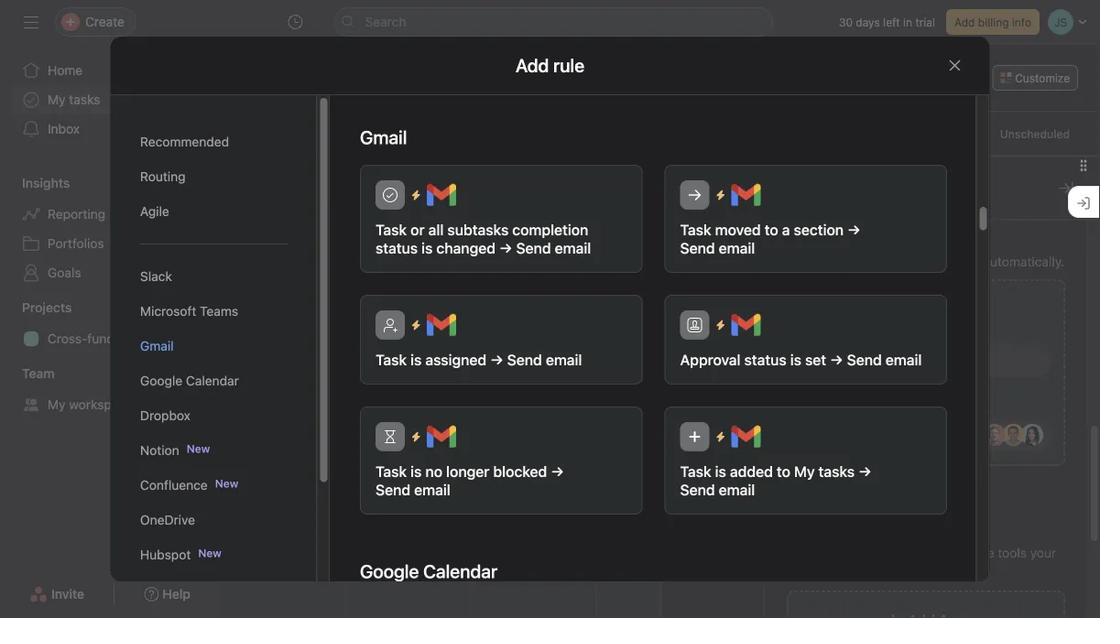 Task type: locate. For each thing, give the bounding box(es) containing it.
days
[[856, 16, 880, 28]]

calendar
[[402, 87, 457, 102], [185, 373, 239, 389]]

task up 10
[[680, 221, 711, 239]]

files link
[[479, 87, 507, 111]]

30
[[839, 16, 853, 28]]

0 vertical spatial rule
[[825, 255, 847, 270]]

1 vertical spatial status
[[744, 351, 786, 369]]

→ up integrated
[[858, 463, 871, 481]]

projects
[[22, 300, 72, 315]]

task up assigned
[[416, 299, 442, 314]]

2 vertical spatial gmail rules image
[[427, 422, 456, 452]]

project up add a rule to get your work done automatically.
[[894, 239, 930, 252]]

subtasks
[[447, 221, 508, 239]]

rule down done on the right of the page
[[940, 301, 966, 318]]

workflows
[[884, 546, 944, 561]]

workspace
[[69, 397, 133, 412]]

new down dropbox button
[[186, 443, 210, 455]]

0 vertical spatial status
[[375, 240, 418, 257]]

my down "team"
[[48, 397, 66, 412]]

1 vertical spatial tasks
[[818, 463, 855, 481]]

task left no
[[375, 463, 407, 481]]

a down section
[[814, 255, 821, 270]]

task left assigned
[[375, 351, 407, 369]]

functional
[[87, 331, 146, 346]]

task for task is no longer blocked → send email
[[375, 463, 407, 481]]

is inside task or all subtasks completion status is changed → send email
[[421, 240, 432, 257]]

0 vertical spatial calendar
[[402, 87, 457, 102]]

to right added
[[776, 463, 790, 481]]

customize
[[1015, 71, 1070, 84]]

done
[[950, 255, 980, 270]]

0 horizontal spatial a
[[782, 221, 790, 239]]

your right tools
[[1031, 546, 1057, 561]]

gmail rules image down thu
[[731, 181, 761, 210]]

with
[[947, 546, 972, 561]]

19
[[738, 188, 757, 209]]

0 horizontal spatial project
[[150, 331, 191, 346]]

0 horizontal spatial your
[[889, 255, 915, 270]]

add task button down 10
[[605, 290, 715, 323]]

tasks up integrated
[[818, 463, 855, 481]]

gmail rules image up all
[[427, 181, 456, 210]]

calendar down gmail button
[[185, 373, 239, 389]]

hubspot
[[140, 547, 190, 563]]

gmail rules image up "approval"
[[731, 311, 761, 340]]

task is added to my tasks → send email button
[[664, 407, 947, 515]]

add task
[[265, 127, 310, 140], [263, 299, 316, 314], [389, 299, 442, 314], [515, 299, 568, 314], [640, 299, 694, 314], [766, 299, 820, 314], [892, 299, 945, 314], [1018, 299, 1072, 314]]

1 vertical spatial gmail
[[140, 339, 173, 354]]

gmail rules image right the apps
[[731, 422, 761, 452]]

task for task is added to my tasks → send email
[[680, 463, 711, 481]]

→ inside task is added to my tasks → send email
[[858, 463, 871, 481]]

send email down no
[[375, 482, 450, 499]]

gmail rules image
[[731, 181, 761, 210], [427, 311, 456, 340], [731, 422, 761, 452]]

1 horizontal spatial a
[[814, 255, 821, 270]]

files
[[479, 87, 507, 102]]

gmail up mon on the left top
[[360, 126, 407, 148]]

status left set
[[744, 351, 786, 369]]

is left assigned
[[410, 351, 421, 369]]

is left no
[[410, 463, 421, 481]]

is down all
[[421, 240, 432, 257]]

0 horizontal spatial calendar
[[185, 373, 239, 389]]

1 horizontal spatial gmail
[[360, 126, 407, 148]]

gmail rules image inside approval status is set → send email button
[[731, 311, 761, 340]]

0 horizontal spatial rule
[[825, 255, 847, 270]]

microsoft
[[140, 304, 196, 319]]

0 vertical spatial gmail rules image
[[427, 181, 456, 210]]

search
[[365, 14, 406, 29]]

to right moved
[[764, 221, 778, 239]]

slack
[[140, 269, 172, 284]]

0 horizontal spatial status
[[375, 240, 418, 257]]

2 vertical spatial gmail rules image
[[731, 422, 761, 452]]

1 vertical spatial gmail rules image
[[731, 311, 761, 340]]

updated
[[860, 355, 909, 370]]

project down microsoft
[[150, 331, 191, 346]]

1 vertical spatial my
[[48, 397, 66, 412]]

→ right section
[[847, 221, 860, 239]]

0 vertical spatial new
[[186, 443, 210, 455]]

gmail rules image inside task is no longer blocked → send email button
[[427, 422, 456, 452]]

gmail rules image up no
[[427, 422, 456, 452]]

add task down automatically.
[[1018, 299, 1072, 314]]

gmail rules image inside the task moved to a section → send email button
[[731, 181, 761, 210]]

global element
[[0, 45, 220, 155]]

1 vertical spatial project
[[150, 331, 191, 346]]

search button
[[334, 7, 774, 37]]

2 vertical spatial new
[[198, 547, 221, 560]]

no
[[425, 463, 442, 481]]

my right added
[[794, 463, 815, 481]]

1 vertical spatial rule
[[940, 301, 966, 318]]

add task button down list link
[[242, 121, 319, 147]]

0 horizontal spatial tasks
[[69, 92, 100, 107]]

gmail up "google"
[[140, 339, 173, 354]]

1 vertical spatial new
[[215, 477, 238, 490]]

1 horizontal spatial rules
[[787, 227, 825, 245]]

mailchimp button
[[140, 573, 287, 607]]

task for task is assigned → send email
[[375, 351, 407, 369]]

task inside task is assigned → send email button
[[375, 351, 407, 369]]

add task down 10
[[640, 299, 694, 314]]

integrated
[[820, 546, 881, 561]]

wed
[[612, 166, 638, 179]]

add rule
[[516, 55, 585, 76]]

your
[[889, 255, 915, 270], [1031, 546, 1057, 561]]

gmail rules image
[[427, 181, 456, 210], [731, 311, 761, 340], [427, 422, 456, 452]]

project
[[894, 239, 930, 252], [150, 331, 191, 346]]

1 vertical spatial your
[[1031, 546, 1057, 561]]

0 vertical spatial project
[[894, 239, 930, 252]]

0 vertical spatial my
[[48, 92, 66, 107]]

gmail rules image inside task is assigned → send email button
[[427, 311, 456, 340]]

rules right moved
[[787, 227, 825, 245]]

rules up "approval"
[[699, 333, 727, 346]]

to inside task is added to my tasks → send email
[[776, 463, 790, 481]]

new up onedrive button
[[215, 477, 238, 490]]

task inside task is added to my tasks → send email
[[680, 463, 711, 481]]

cross-functional project plan link
[[11, 324, 220, 354]]

new down onedrive button
[[198, 547, 221, 560]]

status inside task or all subtasks completion status is changed → send email
[[375, 240, 418, 257]]

list
[[301, 87, 323, 102]]

team button
[[0, 365, 55, 383]]

task up approval status is set → send email
[[794, 299, 820, 314]]

is for added
[[715, 463, 726, 481]]

calendar up today
[[402, 87, 457, 102]]

add task button down add a rule to get your work done automatically.
[[856, 290, 966, 323]]

your down the draft project brief
[[889, 255, 915, 270]]

1 horizontal spatial status
[[744, 351, 786, 369]]

onedrive button
[[140, 503, 287, 538]]

work
[[918, 255, 947, 270]]

task is added to my tasks → send email
[[680, 463, 871, 499]]

mailchimp
[[140, 582, 200, 597]]

my inside task is added to my tasks → send email
[[794, 463, 815, 481]]

0 vertical spatial a
[[782, 221, 790, 239]]

apps
[[700, 423, 726, 436]]

priority
[[815, 355, 857, 370]]

tasks down home
[[69, 92, 100, 107]]

task inside task or all subtasks completion status is changed → send email
[[375, 221, 407, 239]]

left
[[883, 16, 900, 28]]

task inside task is no longer blocked → send email
[[375, 463, 407, 481]]

info
[[1012, 16, 1032, 28]]

new for hubspot
[[198, 547, 221, 560]]

google calendar
[[360, 561, 497, 582]]

task for task or all subtasks completion status is changed → send email
[[375, 221, 407, 239]]

uses
[[820, 566, 848, 581]]

30 days left in trial
[[839, 16, 935, 28]]

a left section
[[782, 221, 790, 239]]

task is assigned → send email button
[[360, 295, 642, 385]]

1 horizontal spatial your
[[1031, 546, 1057, 561]]

new inside hubspot new
[[198, 547, 221, 560]]

completion
[[512, 221, 588, 239]]

add task down list link
[[265, 127, 310, 140]]

send email inside task or all subtasks completion status is changed → send email
[[516, 240, 591, 257]]

gmail rules image for or
[[427, 181, 456, 210]]

hide sidebar image
[[24, 15, 38, 29]]

portfolios
[[48, 236, 104, 251]]

reporting link
[[11, 200, 209, 229]]

1 horizontal spatial project
[[894, 239, 930, 252]]

moved
[[715, 221, 761, 239]]

add task up assigned
[[389, 299, 442, 314]]

approval
[[680, 351, 740, 369]]

status down or
[[375, 240, 418, 257]]

is inside task is added to my tasks → send email
[[715, 463, 726, 481]]

0 horizontal spatial gmail
[[140, 339, 173, 354]]

is left added
[[715, 463, 726, 481]]

my inside 'link'
[[48, 92, 66, 107]]

add task button up task is assigned → send email
[[479, 290, 589, 323]]

send email down added
[[680, 482, 755, 499]]

teams
[[199, 304, 238, 319]]

in
[[903, 16, 913, 28]]

add task button up approval status is set → send email
[[730, 290, 841, 323]]

new for notion
[[186, 443, 210, 455]]

or
[[410, 221, 424, 239]]

send email down 'completion'
[[516, 240, 591, 257]]

new for confluence
[[215, 477, 238, 490]]

rule down section
[[825, 255, 847, 270]]

the
[[976, 546, 995, 561], [851, 566, 870, 581]]

to inside task moved to a section → send email
[[764, 221, 778, 239]]

task left or
[[375, 221, 407, 239]]

tue
[[486, 166, 509, 179]]

close this dialog image
[[948, 58, 963, 73]]

add task button
[[242, 121, 319, 147], [227, 290, 337, 323], [353, 290, 463, 323], [479, 290, 589, 323], [605, 290, 715, 323], [730, 290, 841, 323], [856, 290, 966, 323], [982, 290, 1093, 323]]

my inside teams element
[[48, 397, 66, 412]]

add task right teams
[[263, 299, 316, 314]]

slack button
[[140, 259, 287, 294]]

send email
[[516, 240, 591, 257], [680, 240, 755, 257], [507, 351, 582, 369], [847, 351, 922, 369], [375, 482, 450, 499], [680, 482, 755, 499]]

my for my tasks
[[48, 92, 66, 107]]

approval status is set → send email
[[680, 351, 922, 369]]

task down the apps
[[680, 463, 711, 481]]

1 vertical spatial rules
[[699, 333, 727, 346]]

1 horizontal spatial tasks
[[818, 463, 855, 481]]

→ right blocked
[[551, 463, 564, 481]]

0 vertical spatial tasks
[[69, 92, 100, 107]]

1 horizontal spatial the
[[976, 546, 995, 561]]

task inside task moved to a section → send email
[[680, 221, 711, 239]]

sat 21
[[989, 166, 1011, 209]]

1 vertical spatial calendar
[[185, 373, 239, 389]]

send email down moved
[[680, 240, 755, 257]]

add inside add billing info button
[[955, 16, 975, 28]]

task or all subtasks completion status is changed → send email
[[375, 221, 591, 257]]

the down integrated
[[851, 566, 870, 581]]

get
[[866, 255, 885, 270]]

send email inside task is no longer blocked → send email
[[375, 482, 450, 499]]

hubspot new
[[140, 547, 221, 563]]

rules
[[787, 227, 825, 245], [699, 333, 727, 346]]

0 horizontal spatial rules
[[699, 333, 727, 346]]

gmail rules image for to
[[731, 181, 761, 210]]

→ down subtasks
[[499, 240, 512, 257]]

is
[[421, 240, 432, 257], [410, 351, 421, 369], [790, 351, 801, 369], [410, 463, 421, 481], [715, 463, 726, 481]]

is inside task is no longer blocked → send email
[[410, 463, 421, 481]]

→ inside task moved to a section → send email
[[847, 221, 860, 239]]

my up the "inbox"
[[48, 92, 66, 107]]

task
[[375, 221, 407, 239], [680, 221, 711, 239], [375, 351, 407, 369], [375, 463, 407, 481], [680, 463, 711, 481]]

add task button up assigned
[[353, 290, 463, 323]]

add
[[955, 16, 975, 28], [265, 127, 285, 140], [787, 255, 811, 270], [263, 299, 287, 314], [389, 299, 413, 314], [515, 299, 539, 314], [640, 299, 665, 314], [766, 299, 790, 314], [892, 299, 916, 314], [1018, 299, 1042, 314], [909, 301, 936, 318]]

gmail rules image inside task or all subtasks completion status is changed → send email button
[[427, 181, 456, 210]]

1 vertical spatial gmail rules image
[[427, 311, 456, 340]]

2 vertical spatial my
[[794, 463, 815, 481]]

new inside 'confluence new'
[[215, 477, 238, 490]]

routing button
[[140, 159, 287, 194]]

my for my workspace
[[48, 397, 66, 412]]

new inside notion new
[[186, 443, 210, 455]]

your inside build integrated workflows with the tools your team uses the most.
[[1031, 546, 1057, 561]]

gmail rules image up assigned
[[427, 311, 456, 340]]

1 horizontal spatial calendar
[[402, 87, 457, 102]]

to left get
[[850, 255, 862, 270]]

recommended button
[[140, 125, 287, 159]]

most.
[[874, 566, 907, 581]]

the right with
[[976, 546, 995, 561]]

gmail rules image inside task is added to my tasks → send email button
[[731, 422, 761, 452]]

tasks inside 'link'
[[69, 92, 100, 107]]

goals link
[[11, 258, 209, 288]]

1 vertical spatial the
[[851, 566, 870, 581]]

task down list link
[[288, 127, 310, 140]]

is left set
[[790, 351, 801, 369]]

0 vertical spatial gmail rules image
[[731, 181, 761, 210]]



Task type: describe. For each thing, give the bounding box(es) containing it.
task is no longer blocked → send email button
[[360, 407, 642, 515]]

share button
[[916, 65, 977, 91]]

home link
[[11, 56, 209, 85]]

task moved to a section → send email button
[[664, 165, 947, 273]]

board
[[345, 87, 380, 102]]

cross-functional project plan
[[48, 331, 220, 346]]

add task button down automatically.
[[982, 290, 1093, 323]]

assigned
[[425, 351, 486, 369]]

notion new
[[140, 443, 210, 458]]

task for task moved to a section → send email
[[680, 221, 711, 239]]

portfolios link
[[11, 229, 209, 258]]

add billing info
[[955, 16, 1032, 28]]

is for no
[[410, 463, 421, 481]]

wed 18
[[612, 166, 638, 209]]

today
[[385, 127, 416, 140]]

build integrated workflows with the tools your team uses the most.
[[787, 546, 1057, 581]]

goals
[[48, 265, 81, 280]]

send email inside task is added to my tasks → send email
[[680, 482, 755, 499]]

google calendar
[[140, 373, 239, 389]]

a inside task moved to a section → send email
[[782, 221, 790, 239]]

build
[[787, 546, 817, 561]]

gmail button
[[140, 329, 287, 364]]

inbox
[[48, 121, 80, 137]]

1 vertical spatial a
[[814, 255, 821, 270]]

gmail rules image for assigned
[[427, 311, 456, 340]]

draft
[[864, 239, 891, 252]]

task or all subtasks completion status is changed → send email button
[[360, 165, 642, 273]]

add task button up gmail button
[[227, 290, 337, 323]]

gmail rules image for added
[[731, 422, 761, 452]]

my workspace
[[48, 397, 133, 412]]

customize button
[[993, 65, 1078, 91]]

changed
[[436, 240, 495, 257]]

task is no longer blocked → send email
[[375, 463, 564, 499]]

0 vertical spatial the
[[976, 546, 995, 561]]

task moved to a section → send email
[[680, 221, 860, 257]]

gmail rules image for status
[[731, 311, 761, 340]]

add rule
[[909, 301, 966, 318]]

close details image
[[1059, 181, 1074, 196]]

add task down add a rule to get your work done automatically.
[[892, 299, 945, 314]]

is for assigned
[[410, 351, 421, 369]]

add a rule to get your work done automatically.
[[787, 255, 1065, 270]]

confluence new
[[140, 477, 238, 493]]

mon 16
[[360, 166, 387, 209]]

all
[[428, 221, 443, 239]]

add task down 'completion'
[[515, 299, 568, 314]]

high
[[936, 356, 960, 369]]

→ right assigned
[[490, 351, 503, 369]]

onedrive
[[140, 513, 195, 528]]

insights button
[[0, 174, 70, 192]]

dropbox
[[140, 408, 190, 423]]

blocked
[[493, 463, 547, 481]]

my workspace link
[[11, 390, 209, 420]]

google
[[140, 373, 182, 389]]

task down 'completion'
[[542, 299, 568, 314]]

today button
[[377, 121, 425, 147]]

projects button
[[0, 299, 72, 317]]

17
[[486, 188, 504, 209]]

project inside "link"
[[150, 331, 191, 346]]

task down automatically.
[[1046, 299, 1072, 314]]

thu 19
[[738, 166, 762, 209]]

teams element
[[0, 357, 220, 423]]

task down 10
[[668, 299, 694, 314]]

team
[[787, 566, 817, 581]]

sat
[[989, 166, 1011, 179]]

0 horizontal spatial the
[[851, 566, 870, 581]]

send email right assigned
[[507, 351, 582, 369]]

add billing info button
[[946, 9, 1040, 35]]

insights element
[[0, 167, 220, 291]]

18
[[612, 188, 631, 209]]

view profile settings image
[[242, 56, 286, 100]]

gmail rules image for is
[[427, 422, 456, 452]]

thu
[[738, 166, 762, 179]]

automatically.
[[983, 255, 1065, 270]]

task is assigned → send email
[[375, 351, 582, 369]]

→ right set
[[830, 351, 843, 369]]

0 vertical spatial your
[[889, 255, 915, 270]]

gmail inside button
[[140, 339, 173, 354]]

send email inside task moved to a section → send email
[[680, 240, 755, 257]]

send email left high
[[847, 351, 922, 369]]

task down work
[[920, 299, 945, 314]]

my tasks link
[[11, 85, 209, 115]]

mon
[[360, 166, 387, 179]]

16
[[360, 188, 380, 209]]

invite button
[[17, 578, 96, 611]]

brief
[[933, 239, 957, 252]]

to left high
[[913, 355, 925, 370]]

0 vertical spatial gmail
[[360, 126, 407, 148]]

notion
[[140, 443, 179, 458]]

task right teams
[[291, 299, 316, 314]]

→ inside task or all subtasks completion status is changed → send email
[[499, 240, 512, 257]]

priority updated to high
[[815, 355, 960, 370]]

calendar inside button
[[185, 373, 239, 389]]

tasks inside task is added to my tasks → send email
[[818, 463, 855, 481]]

recommended
[[140, 134, 229, 149]]

fields
[[706, 243, 735, 256]]

approval status is set → send email button
[[664, 295, 947, 385]]

trial
[[916, 16, 935, 28]]

dropbox button
[[140, 399, 287, 433]]

10
[[691, 243, 703, 256]]

team
[[22, 366, 55, 381]]

search list box
[[334, 7, 774, 37]]

projects element
[[0, 291, 220, 357]]

0 vertical spatial rules
[[787, 227, 825, 245]]

draft project brief
[[864, 239, 957, 252]]

add task up approval status is set → send email
[[766, 299, 820, 314]]

agile button
[[140, 194, 287, 229]]

1 horizontal spatial rule
[[940, 301, 966, 318]]

10 fields
[[691, 243, 735, 256]]

my tasks
[[48, 92, 100, 107]]

agile
[[140, 204, 169, 219]]

→ inside task is no longer blocked → send email
[[551, 463, 564, 481]]



Task type: vqa. For each thing, say whether or not it's contained in the screenshot.
Create popup button
no



